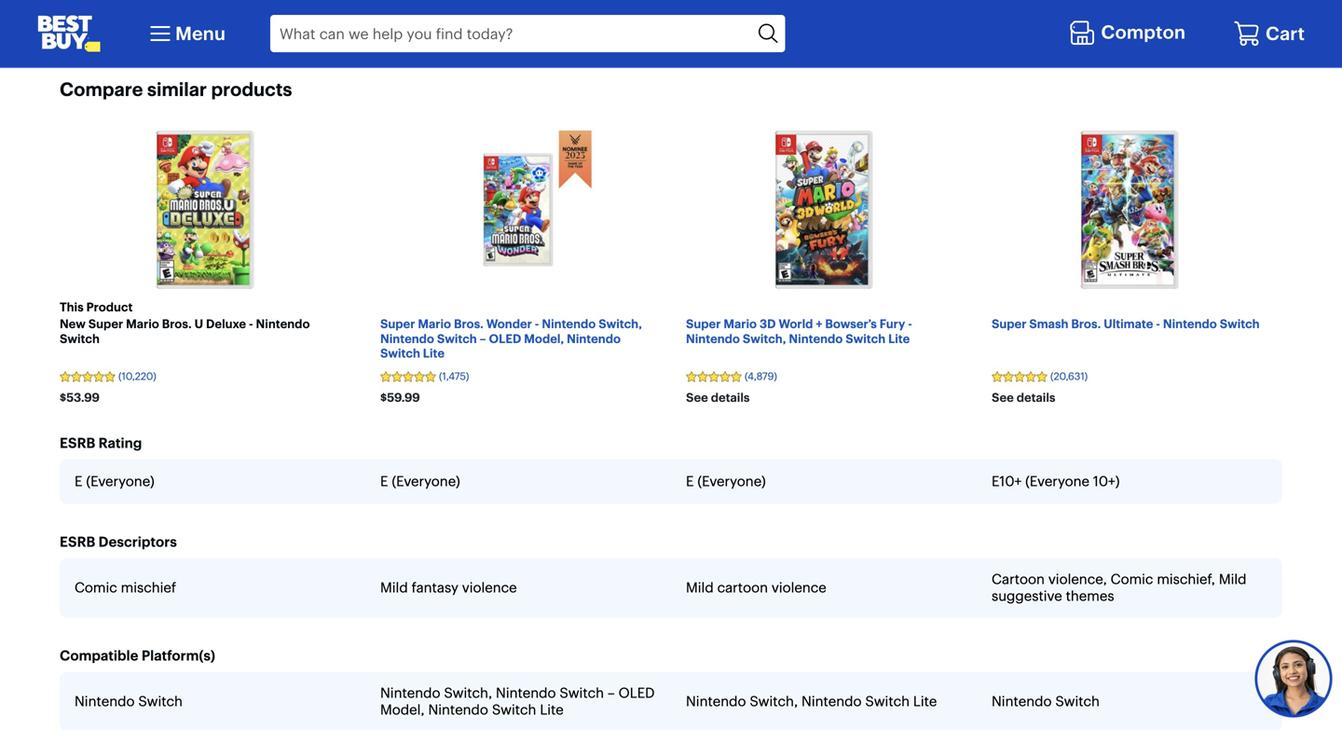 Task type: describe. For each thing, give the bounding box(es) containing it.
super smash bros. ultimate - nintendo switch image
[[1051, 131, 1209, 289]]

menu
[[175, 22, 226, 45]]

super for super mario bros. wonder - nintendo switch, nintendo switch – oled model, nintendo switch lite
[[380, 317, 415, 332]]

(10,220) link
[[60, 370, 336, 383]]

mild cartoon violence
[[686, 579, 827, 596]]

esrb for esrb rating
[[60, 434, 95, 452]]

0 horizontal spatial comic
[[75, 579, 117, 596]]

wonder
[[487, 317, 532, 332]]

e10+
[[992, 473, 1022, 490]]

menu button
[[145, 19, 226, 48]]

(1,475)
[[439, 370, 469, 383]]

super for super mario 3d world + bowser's fury - nintendo switch, nintendo switch lite
[[686, 317, 721, 332]]

compton
[[1102, 21, 1186, 43]]

world
[[779, 317, 814, 332]]

nintendo switch, nintendo switch lite
[[686, 693, 938, 710]]

fantasy
[[412, 579, 459, 596]]

2 e from the left
[[380, 473, 388, 490]]

compare
[[60, 78, 143, 101]]

(1,475) link
[[380, 370, 642, 383]]

model, inside super mario bros. wonder - nintendo switch, nintendo switch – oled model, nintendo switch lite
[[524, 331, 564, 346]]

$59.99
[[380, 390, 420, 405]]

products
[[211, 78, 292, 101]]

$53.99
[[60, 390, 100, 405]]

cart
[[1266, 22, 1306, 45]]

cart icon image
[[1234, 20, 1262, 48]]

– inside nintendo switch, nintendo switch – oled model, nintendo switch lite
[[608, 684, 615, 702]]

cartoon violence, comic mischief, mild suggestive themes
[[992, 571, 1247, 605]]

2 (everyone) from the left
[[392, 473, 460, 490]]

violence for mild cartoon violence
[[772, 579, 827, 596]]

cartoon
[[992, 571, 1045, 588]]

platform(s)
[[142, 647, 215, 664]]

oled inside nintendo switch, nintendo switch – oled model, nintendo switch lite
[[619, 684, 655, 702]]

(4,879) link
[[686, 370, 947, 383]]

e10+ (everyone 10+)
[[992, 473, 1120, 490]]

see for super smash bros. ultimate - nintendo switch
[[992, 390, 1014, 405]]

see details for smash
[[992, 390, 1056, 405]]

new
[[60, 317, 86, 332]]

cartoon
[[718, 579, 768, 596]]

(4,879)
[[745, 370, 778, 383]]

violence,
[[1049, 571, 1108, 588]]

2 e (everyone) from the left
[[380, 473, 460, 490]]

mario for super mario 3d world + bowser's fury - nintendo switch, nintendo switch lite
[[724, 317, 757, 332]]

super for super smash bros. ultimate - nintendo switch
[[992, 317, 1027, 332]]

- inside this product new super mario bros. u deluxe - nintendo switch
[[249, 317, 253, 332]]

compton button
[[1069, 16, 1191, 51]]

mario for super mario bros. wonder - nintendo switch, nintendo switch – oled model, nintendo switch lite
[[418, 317, 451, 332]]

see details for mario
[[686, 390, 750, 405]]

oled inside super mario bros. wonder - nintendo switch, nintendo switch – oled model, nintendo switch lite
[[489, 331, 522, 346]]

super mario 3d world + bowser's fury - nintendo switch, nintendo switch lite link
[[686, 317, 962, 346]]

bestbuy.com image
[[37, 15, 101, 52]]

super mario bros. wonder - nintendo switch, nintendo switch – oled model, nintendo switch lite image
[[439, 131, 598, 289]]

esrb descriptors
[[60, 533, 177, 551]]

product
[[86, 300, 133, 315]]

ultimate
[[1104, 317, 1154, 332]]

super smash bros. ultimate - nintendo switch
[[992, 317, 1260, 332]]

bros. inside this product new super mario bros. u deluxe - nintendo switch
[[162, 317, 192, 332]]

(10,220)
[[118, 370, 156, 383]]

super mario bros. wonder - nintendo switch, nintendo switch – oled model, nintendo switch lite link
[[380, 317, 656, 361]]

switch inside super mario 3d world + bowser's fury - nintendo switch, nintendo switch lite
[[846, 331, 886, 346]]

(20,631)
[[1051, 370, 1088, 383]]

mild inside cartoon violence, comic mischief, mild suggestive themes
[[1220, 571, 1247, 588]]

details for mario
[[711, 390, 750, 405]]

lite inside nintendo switch, nintendo switch – oled model, nintendo switch lite
[[540, 701, 564, 718]]

nintendo inside this product new super mario bros. u deluxe - nintendo switch
[[256, 317, 310, 332]]

lite inside super mario bros. wonder - nintendo switch, nintendo switch – oled model, nintendo switch lite
[[423, 346, 445, 361]]

mario inside this product new super mario bros. u deluxe - nintendo switch
[[126, 317, 159, 332]]

esrb rating
[[60, 434, 142, 452]]



Task type: vqa. For each thing, say whether or not it's contained in the screenshot.
'See'
yes



Task type: locate. For each thing, give the bounding box(es) containing it.
- right deluxe
[[249, 317, 253, 332]]

violence
[[462, 579, 517, 596], [772, 579, 827, 596]]

+
[[816, 317, 823, 332]]

best buy help human beacon image
[[1255, 639, 1334, 718]]

details down (20,631)
[[1017, 390, 1056, 405]]

details for smash
[[1017, 390, 1056, 405]]

3 bros. from the left
[[1072, 317, 1102, 332]]

violence for mild fantasy violence
[[462, 579, 517, 596]]

this product new super mario bros. u deluxe - nintendo switch
[[60, 300, 310, 346]]

mischief,
[[1158, 571, 1216, 588]]

nintendo
[[256, 317, 310, 332], [542, 317, 596, 332], [1164, 317, 1218, 332], [380, 331, 434, 346], [567, 331, 621, 346], [686, 331, 740, 346], [789, 331, 843, 346], [380, 684, 441, 702], [496, 684, 556, 702], [75, 693, 135, 710], [686, 693, 746, 710], [802, 693, 862, 710], [992, 693, 1052, 710], [428, 701, 489, 718]]

1 horizontal spatial bros.
[[454, 317, 484, 332]]

1 horizontal spatial (everyone)
[[392, 473, 460, 490]]

switch, inside super mario 3d world + bowser's fury - nintendo switch, nintendo switch lite
[[743, 331, 787, 346]]

1 nintendo switch from the left
[[75, 693, 183, 710]]

1 horizontal spatial see
[[992, 390, 1014, 405]]

2 see from the left
[[686, 390, 709, 405]]

- right ultimate in the right top of the page
[[1157, 317, 1161, 332]]

3 - from the left
[[1157, 317, 1161, 332]]

comic
[[1111, 571, 1154, 588], [75, 579, 117, 596]]

switch, inside super mario bros. wonder - nintendo switch, nintendo switch – oled model, nintendo switch lite
[[599, 317, 642, 332]]

compatible
[[60, 647, 138, 664]]

0 horizontal spatial model,
[[380, 701, 425, 718]]

themes
[[1066, 587, 1115, 605]]

u
[[195, 317, 203, 332]]

0 horizontal spatial see
[[686, 390, 709, 405]]

bros. inside super mario bros. wonder - nintendo switch, nintendo switch – oled model, nintendo switch lite
[[454, 317, 484, 332]]

e (everyone)
[[75, 473, 155, 490], [380, 473, 460, 490], [686, 473, 766, 490]]

mario
[[126, 317, 159, 332], [418, 317, 451, 332], [724, 317, 757, 332]]

see details
[[992, 390, 1056, 405], [686, 390, 750, 405]]

this
[[60, 300, 84, 315]]

super mario bros. wonder - nintendo switch, nintendo switch – oled model, nintendo switch lite
[[380, 317, 642, 361]]

-
[[249, 317, 253, 332], [535, 317, 539, 332], [1157, 317, 1161, 332], [908, 317, 913, 332]]

2 see details from the left
[[686, 390, 750, 405]]

mario left 3d
[[724, 317, 757, 332]]

see details down "(4,879)"
[[686, 390, 750, 405]]

esrb for esrb descriptors
[[60, 533, 95, 551]]

lite inside super mario 3d world + bowser's fury - nintendo switch, nintendo switch lite
[[889, 331, 910, 346]]

1 horizontal spatial model,
[[524, 331, 564, 346]]

2 nintendo switch from the left
[[992, 693, 1100, 710]]

0 horizontal spatial see details
[[686, 390, 750, 405]]

nintendo switch, nintendo switch – oled model, nintendo switch lite
[[380, 684, 655, 718]]

mild for mild fantasy violence
[[380, 579, 408, 596]]

super mario 3d world + bowser's fury - nintendo switch, nintendo switch lite image
[[775, 131, 873, 289]]

4 - from the left
[[908, 317, 913, 332]]

0 horizontal spatial mario
[[126, 317, 159, 332]]

0 horizontal spatial –
[[480, 331, 486, 346]]

2 horizontal spatial bros.
[[1072, 317, 1102, 332]]

comic mischief
[[75, 579, 176, 596]]

super
[[88, 317, 123, 332], [380, 317, 415, 332], [992, 317, 1027, 332], [686, 317, 721, 332]]

bros. left wonder
[[454, 317, 484, 332]]

esrb
[[60, 434, 95, 452], [60, 533, 95, 551]]

1 esrb from the top
[[60, 434, 95, 452]]

0 vertical spatial model,
[[524, 331, 564, 346]]

0 vertical spatial –
[[480, 331, 486, 346]]

1 vertical spatial esrb
[[60, 533, 95, 551]]

details down "(4,879)"
[[711, 390, 750, 405]]

1 see from the left
[[992, 390, 1014, 405]]

- inside super mario bros. wonder - nintendo switch, nintendo switch – oled model, nintendo switch lite
[[535, 317, 539, 332]]

2 horizontal spatial e
[[686, 473, 694, 490]]

similar
[[147, 78, 207, 101]]

1 vertical spatial –
[[608, 684, 615, 702]]

model, inside nintendo switch, nintendo switch – oled model, nintendo switch lite
[[380, 701, 425, 718]]

2 mario from the left
[[418, 317, 451, 332]]

advertisement
[[224, 51, 296, 58]]

compare similar products
[[60, 78, 292, 101]]

nintendo switch
[[75, 693, 183, 710], [992, 693, 1100, 710]]

2 bros. from the left
[[454, 317, 484, 332]]

see for super mario 3d world + bowser's fury - nintendo switch, nintendo switch lite
[[686, 390, 709, 405]]

comic left mischief,
[[1111, 571, 1154, 588]]

bros. right smash
[[1072, 317, 1102, 332]]

violence right the fantasy
[[462, 579, 517, 596]]

1 (everyone) from the left
[[86, 473, 155, 490]]

bros. for super smash bros. ultimate - nintendo switch
[[1072, 317, 1102, 332]]

smash
[[1030, 317, 1069, 332]]

1 super from the left
[[88, 317, 123, 332]]

mario up (1,475)
[[418, 317, 451, 332]]

10+)
[[1094, 473, 1120, 490]]

bowser's
[[826, 317, 877, 332]]

4 super from the left
[[686, 317, 721, 332]]

2 details from the left
[[711, 390, 750, 405]]

mild left the cartoon at bottom right
[[686, 579, 714, 596]]

super down product
[[88, 317, 123, 332]]

esrb left descriptors
[[60, 533, 95, 551]]

3d
[[760, 317, 776, 332]]

1 horizontal spatial mario
[[418, 317, 451, 332]]

3 e (everyone) from the left
[[686, 473, 766, 490]]

0 horizontal spatial (everyone)
[[86, 473, 155, 490]]

1 horizontal spatial e (everyone)
[[380, 473, 460, 490]]

see
[[992, 390, 1014, 405], [686, 390, 709, 405]]

1 see details from the left
[[992, 390, 1056, 405]]

1 e from the left
[[75, 473, 82, 490]]

bros.
[[162, 317, 192, 332], [454, 317, 484, 332], [1072, 317, 1102, 332]]

1 - from the left
[[249, 317, 253, 332]]

1 mario from the left
[[126, 317, 159, 332]]

super smash bros. ultimate - nintendo switch link
[[992, 317, 1268, 332]]

2 horizontal spatial mild
[[1220, 571, 1247, 588]]

super inside super mario bros. wonder - nintendo switch, nintendo switch – oled model, nintendo switch lite
[[380, 317, 415, 332]]

oled
[[489, 331, 522, 346], [619, 684, 655, 702]]

super mario 3d world + bowser's fury - nintendo switch, nintendo switch lite
[[686, 317, 913, 346]]

bros. for super mario bros. wonder - nintendo switch, nintendo switch – oled model, nintendo switch lite
[[454, 317, 484, 332]]

2 super from the left
[[380, 317, 415, 332]]

1 horizontal spatial –
[[608, 684, 615, 702]]

(20,631) link
[[992, 370, 1253, 383]]

1 horizontal spatial comic
[[1111, 571, 1154, 588]]

2 horizontal spatial mario
[[724, 317, 757, 332]]

3 super from the left
[[992, 317, 1027, 332]]

2 horizontal spatial e (everyone)
[[686, 473, 766, 490]]

details
[[1017, 390, 1056, 405], [711, 390, 750, 405]]

- right wonder
[[535, 317, 539, 332]]

super left smash
[[992, 317, 1027, 332]]

2 violence from the left
[[772, 579, 827, 596]]

1 horizontal spatial details
[[1017, 390, 1056, 405]]

Type to search. Navigate forward to hear suggestions text field
[[270, 15, 753, 52]]

compatible platform(s)
[[60, 647, 215, 664]]

super inside super mario 3d world + bowser's fury - nintendo switch, nintendo switch lite
[[686, 317, 721, 332]]

rating
[[99, 434, 142, 452]]

(everyone
[[1026, 473, 1090, 490]]

2 horizontal spatial (everyone)
[[698, 473, 766, 490]]

0 horizontal spatial e (everyone)
[[75, 473, 155, 490]]

– inside super mario bros. wonder - nintendo switch, nintendo switch – oled model, nintendo switch lite
[[480, 331, 486, 346]]

suggestive
[[992, 587, 1063, 605]]

1 bros. from the left
[[162, 317, 192, 332]]

1 e (everyone) from the left
[[75, 473, 155, 490]]

3 (everyone) from the left
[[698, 473, 766, 490]]

1 violence from the left
[[462, 579, 517, 596]]

mario inside super mario bros. wonder - nintendo switch, nintendo switch – oled model, nintendo switch lite
[[418, 317, 451, 332]]

model,
[[524, 331, 564, 346], [380, 701, 425, 718]]

0 horizontal spatial e
[[75, 473, 82, 490]]

cart link
[[1234, 20, 1306, 48]]

0 horizontal spatial oled
[[489, 331, 522, 346]]

bros. left u
[[162, 317, 192, 332]]

e
[[75, 473, 82, 490], [380, 473, 388, 490], [686, 473, 694, 490]]

mischief
[[121, 579, 176, 596]]

mild for mild cartoon violence
[[686, 579, 714, 596]]

mild
[[1220, 571, 1247, 588], [380, 579, 408, 596], [686, 579, 714, 596]]

0 horizontal spatial violence
[[462, 579, 517, 596]]

comic inside cartoon violence, comic mischief, mild suggestive themes
[[1111, 571, 1154, 588]]

mario down product
[[126, 317, 159, 332]]

1 details from the left
[[1017, 390, 1056, 405]]

2 esrb from the top
[[60, 533, 95, 551]]

comic down esrb descriptors
[[75, 579, 117, 596]]

switch inside super smash bros. ultimate - nintendo switch "link"
[[1220, 317, 1260, 332]]

violence right the cartoon at bottom right
[[772, 579, 827, 596]]

0 horizontal spatial mild
[[380, 579, 408, 596]]

0 horizontal spatial bros.
[[162, 317, 192, 332]]

super inside "link"
[[992, 317, 1027, 332]]

lite
[[889, 331, 910, 346], [423, 346, 445, 361], [914, 693, 938, 710], [540, 701, 564, 718]]

(everyone)
[[86, 473, 155, 490], [392, 473, 460, 490], [698, 473, 766, 490]]

mild right mischief,
[[1220, 571, 1247, 588]]

fury
[[880, 317, 906, 332]]

deluxe
[[206, 317, 246, 332]]

1 horizontal spatial nintendo switch
[[992, 693, 1100, 710]]

bros. inside super smash bros. ultimate - nintendo switch "link"
[[1072, 317, 1102, 332]]

1 vertical spatial oled
[[619, 684, 655, 702]]

0 horizontal spatial nintendo switch
[[75, 693, 183, 710]]

mild fantasy violence
[[380, 579, 517, 596]]

3 mario from the left
[[724, 317, 757, 332]]

see details down (20,631)
[[992, 390, 1056, 405]]

nintendo inside super smash bros. ultimate - nintendo switch "link"
[[1164, 317, 1218, 332]]

- inside "link"
[[1157, 317, 1161, 332]]

0 horizontal spatial details
[[711, 390, 750, 405]]

- inside super mario 3d world + bowser's fury - nintendo switch, nintendo switch lite
[[908, 317, 913, 332]]

1 horizontal spatial see details
[[992, 390, 1056, 405]]

switch,
[[599, 317, 642, 332], [743, 331, 787, 346], [444, 684, 492, 702], [750, 693, 798, 710]]

esrb left rating
[[60, 434, 95, 452]]

1 horizontal spatial violence
[[772, 579, 827, 596]]

1 horizontal spatial e
[[380, 473, 388, 490]]

–
[[480, 331, 486, 346], [608, 684, 615, 702]]

super up $59.99 on the left bottom of page
[[380, 317, 415, 332]]

switch inside this product new super mario bros. u deluxe - nintendo switch
[[60, 331, 100, 346]]

2 - from the left
[[535, 317, 539, 332]]

0 vertical spatial oled
[[489, 331, 522, 346]]

mild left the fantasy
[[380, 579, 408, 596]]

mario inside super mario 3d world + bowser's fury - nintendo switch, nintendo switch lite
[[724, 317, 757, 332]]

switch
[[1220, 317, 1260, 332], [60, 331, 100, 346], [437, 331, 477, 346], [846, 331, 886, 346], [380, 346, 420, 361], [560, 684, 604, 702], [138, 693, 183, 710], [866, 693, 910, 710], [1056, 693, 1100, 710], [492, 701, 537, 718]]

1 horizontal spatial mild
[[686, 579, 714, 596]]

descriptors
[[99, 533, 177, 551]]

0 vertical spatial esrb
[[60, 434, 95, 452]]

3 e from the left
[[686, 473, 694, 490]]

super inside this product new super mario bros. u deluxe - nintendo switch
[[88, 317, 123, 332]]

1 horizontal spatial oled
[[619, 684, 655, 702]]

1 vertical spatial model,
[[380, 701, 425, 718]]

super left 3d
[[686, 317, 721, 332]]

switch, inside nintendo switch, nintendo switch – oled model, nintendo switch lite
[[444, 684, 492, 702]]

- right 'fury'
[[908, 317, 913, 332]]



